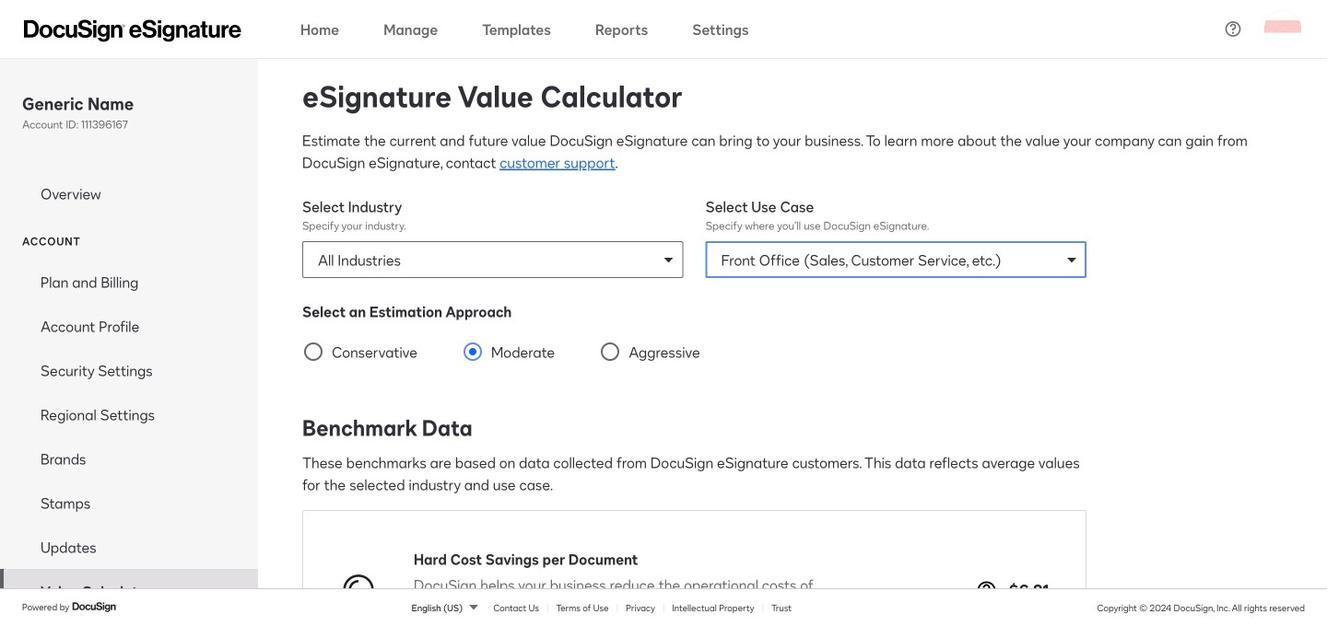 Task type: describe. For each thing, give the bounding box(es) containing it.
your uploaded profile image image
[[1265, 11, 1302, 47]]

account element
[[0, 260, 258, 614]]

docusign admin image
[[24, 20, 242, 42]]



Task type: locate. For each thing, give the bounding box(es) containing it.
hard cost savings per document image
[[340, 570, 377, 607]]

docusign image
[[72, 600, 118, 615]]



Task type: vqa. For each thing, say whether or not it's contained in the screenshot.
Enter Name text field
no



